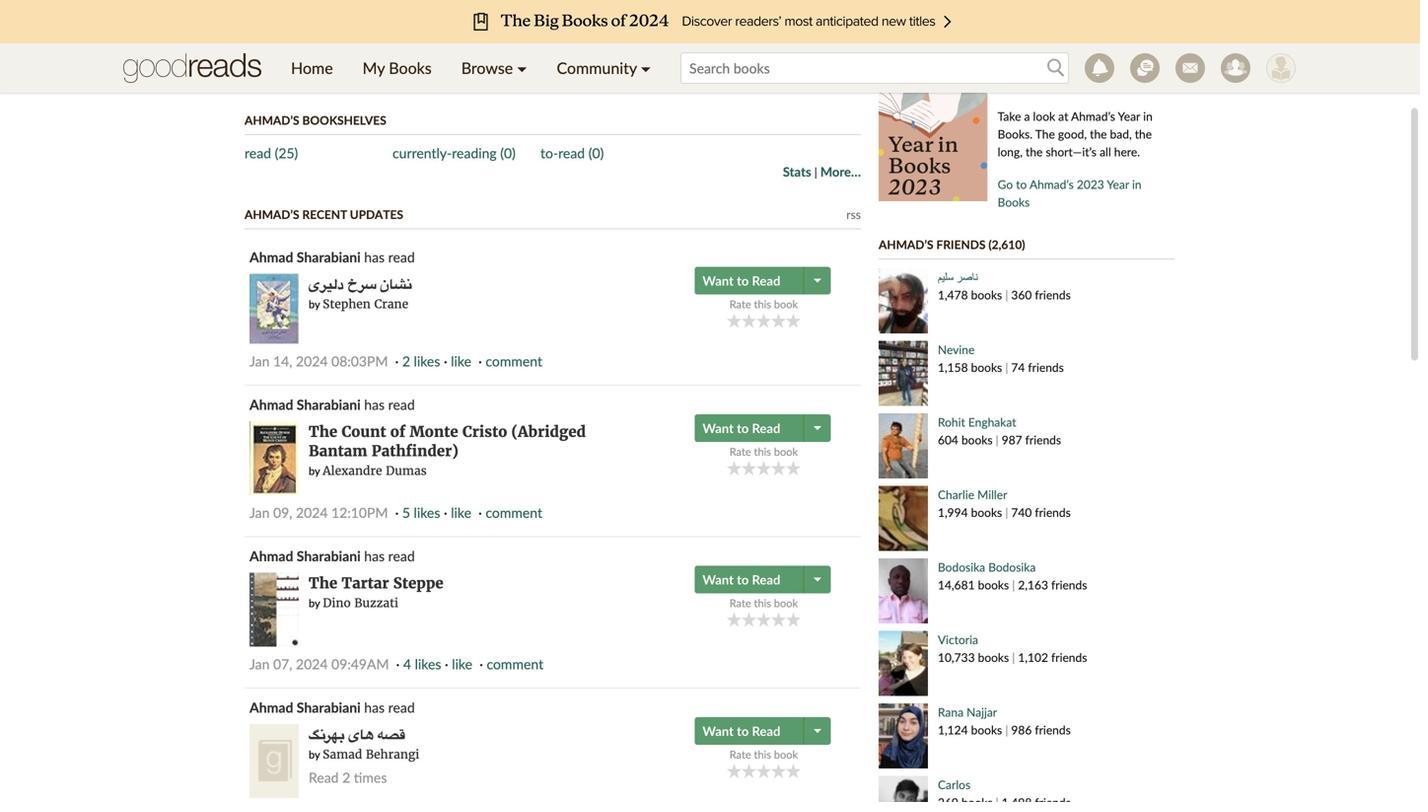Task type: describe. For each thing, give the bounding box(es) containing it.
top
[[292, 27, 309, 41]]

steppe
[[393, 574, 444, 592]]

year left in
[[936, 44, 967, 58]]

▾ for browse ▾
[[517, 58, 527, 77]]

this for buzzati
[[754, 596, 772, 610]]

های
[[349, 725, 373, 744]]

Search books text field
[[681, 52, 1070, 84]]

books for bodosika
[[978, 578, 1010, 592]]

reading‎
[[452, 145, 497, 161]]

| for سليم
[[1006, 288, 1009, 302]]

historical
[[627, 0, 685, 12]]

look
[[1034, 109, 1056, 123]]

books up bad,
[[1114, 76, 1147, 91]]

07,
[[273, 656, 292, 672]]

want to read for buzzati
[[703, 572, 781, 588]]

nevine link
[[938, 342, 975, 357]]

4 rate from the top
[[730, 748, 752, 761]]

4 has from the top
[[364, 699, 385, 716]]

stats link
[[783, 164, 812, 180]]

more…
[[821, 164, 861, 180]]

sharabiani for سرخ
[[297, 249, 361, 265]]

rss
[[847, 207, 861, 222]]

books inside go to ahmad's 2023 year in books
[[998, 195, 1030, 209]]

ahmad sharabiani link for قصه های بهرنگ
[[250, 699, 361, 716]]

to-
[[541, 145, 559, 161]]

read‎               (25) link
[[245, 145, 298, 161]]

the tartar steppe link
[[309, 574, 444, 592]]

good,
[[1059, 127, 1087, 141]]

read‎               (25)
[[245, 145, 298, 161]]

ahmad for the tartar steppe
[[250, 548, 293, 564]]

to inside go to ahmad's 2023 year in books
[[1016, 177, 1027, 191]]

rana najjar 1,124 books | 986 friends
[[938, 705, 1071, 737]]

want for crane
[[703, 273, 734, 289]]

4 want from the top
[[703, 723, 734, 739]]

سرخ
[[348, 275, 376, 294]]

ahmad's for ahmad's year in books
[[879, 44, 934, 58]]

a
[[1025, 109, 1031, 123]]

4 sharabiani from the top
[[297, 699, 361, 716]]

long,
[[998, 145, 1023, 159]]

ناصر سليم image
[[879, 268, 928, 333]]

rate for crane
[[730, 297, 752, 311]]

buzzati
[[354, 595, 399, 611]]

بهرنگ
[[309, 725, 344, 744]]

all
[[1100, 145, 1112, 159]]

victoria 10,733 books | 1,102 friends
[[938, 632, 1088, 665]]

books inside poetry books, historical books, books about research methodology, computer science books, science books, literature, about me
[[731, 0, 769, 12]]

go
[[998, 177, 1013, 191]]

4 ahmad sharabiani has read from the top
[[250, 699, 415, 716]]

4
[[403, 656, 411, 672]]

ahmad's bookshelves
[[245, 113, 387, 127]]

carlos link
[[938, 777, 971, 792]]

ahmad sharabiani link for the tartar steppe
[[250, 548, 361, 564]]

like for 5 likes
[[451, 504, 472, 521]]

| inside nevine 1,158 books | 74 friends
[[1006, 360, 1009, 374]]

behrangi
[[366, 747, 420, 762]]

has for count
[[364, 396, 385, 413]]

ahmad's for ahmad's bookshelves
[[245, 113, 300, 127]]

the inside take a look at ahmad's year in books. the good, the bad, the long, the short—it's all here.
[[1036, 127, 1056, 141]]

has for سرخ
[[364, 249, 385, 265]]

360
[[1012, 288, 1032, 302]]

#1
[[275, 27, 289, 41]]

2024 for 14,
[[296, 353, 328, 370]]

read for (abridged
[[752, 420, 781, 436]]

jan for jan 14, 2024 08:03pm · 2 likes · like · comment
[[250, 353, 270, 370]]

nevine 1,158 books | 74 friends
[[938, 342, 1064, 374]]

books, right historical
[[688, 0, 728, 12]]

books inside menu
[[389, 58, 432, 77]]

my books link
[[348, 43, 447, 93]]

home link
[[276, 43, 348, 93]]

in inside take a look at ahmad's year in books. the good, the bad, the long, the short—it's all here.
[[1144, 109, 1153, 123]]

ahmad sharabiani has read for count
[[250, 396, 415, 413]]

09,
[[273, 504, 292, 521]]

this for (abridged
[[754, 445, 772, 458]]

want for (abridged
[[703, 420, 734, 436]]

1,102
[[1019, 650, 1049, 665]]

2,163
[[1019, 578, 1049, 592]]

like link for 4 likes
[[452, 656, 473, 672]]

books.
[[998, 127, 1033, 141]]

about
[[772, 0, 807, 12]]

pathfinder)
[[372, 442, 459, 460]]

read‎ inside to-read‎               (0) stats | more…
[[559, 145, 585, 161]]

سليم
[[938, 270, 954, 284]]

my books
[[363, 58, 432, 77]]

books, up methodology,
[[584, 0, 624, 12]]

قصه های بهرنگ by samad behrangi image
[[250, 724, 299, 798]]

ahmad's friends (2,610)
[[879, 237, 1026, 252]]

4 rate this book from the top
[[730, 748, 798, 761]]

charlie... image
[[879, 486, 928, 551]]

rate for (abridged
[[730, 445, 752, 458]]

read for سرخ
[[388, 249, 415, 265]]

by for سرخ
[[309, 297, 320, 311]]

nevine
[[938, 342, 975, 357]]

▾ for community ▾
[[641, 58, 651, 77]]

(25)
[[275, 145, 298, 161]]

comment for jan 09, 2024 12:10pm · 5 likes · like · comment
[[486, 504, 543, 521]]

take
[[998, 109, 1022, 123]]

bodosika bodosika 14,681 books | 2,163 friends
[[938, 560, 1088, 592]]

the tartar steppe by dino buzzati
[[309, 574, 444, 611]]

me
[[464, 54, 484, 71]]

(0) for reading‎
[[501, 145, 516, 161]]

books for ناصر
[[972, 288, 1003, 302]]

comment link for jan 09, 2024 12:10pm · 5 likes · like · comment
[[486, 504, 543, 521]]

likes for 4 likes
[[415, 656, 441, 672]]

the count of monte cristo (abridged bantam pathfinder) link
[[309, 422, 586, 460]]

read inside قصه های بهرنگ by samad behrangi read 2 times
[[309, 769, 339, 786]]

friend requests image
[[1221, 53, 1251, 83]]

books, up community ▾
[[590, 31, 630, 48]]

books inside victoria 10,733 books | 1,102 friends
[[978, 650, 1010, 665]]

1 read‎ from the left
[[245, 145, 271, 161]]

science
[[746, 13, 791, 30]]

about
[[422, 54, 461, 71]]

in
[[970, 44, 982, 58]]

friends for bodosika bodosika 14,681 books | 2,163 friends
[[1052, 578, 1088, 592]]

ahmad's year in books link
[[879, 44, 1027, 58]]

4 book from the top
[[774, 748, 798, 761]]

نشان سرخ دلیری by stephen crane
[[309, 275, 412, 312]]

the for the count of monte cristo (abridged bantam pathfinder)
[[309, 422, 338, 441]]

friends for rana najjar 1,124 books | 986 friends
[[1035, 723, 1071, 737]]

notifications image
[[1085, 53, 1115, 83]]

my group discussions image
[[1131, 53, 1160, 83]]

science
[[541, 31, 587, 48]]

rohit
[[938, 415, 966, 429]]

ahmad sharabiani has read for سرخ
[[250, 249, 415, 265]]

the count of monte cristo by alexandre dumas image
[[250, 421, 299, 495]]

to for (abridged
[[737, 420, 749, 436]]

bodosik... image
[[879, 558, 928, 624]]

the for the tartar steppe
[[309, 574, 338, 592]]

home
[[291, 58, 333, 77]]

ناصر
[[957, 270, 978, 284]]

browse ▾ button
[[447, 43, 542, 93]]

read for crane
[[752, 273, 781, 289]]

friends
[[937, 237, 986, 252]]

my
[[363, 58, 385, 77]]

0 vertical spatial 2023
[[1046, 76, 1074, 91]]

ahmad for نشان سرخ دلیری
[[250, 249, 293, 265]]

carlos image
[[879, 776, 928, 802]]

| for read‎
[[815, 165, 818, 179]]

ahmad's inside go to ahmad's 2023 year in books
[[1030, 177, 1074, 191]]

ahmad's friends (2,610) link
[[879, 237, 1026, 252]]

short—it's
[[1046, 145, 1097, 159]]

14,
[[273, 353, 292, 370]]

stephen crane link
[[323, 296, 409, 312]]

#1 top reviewers link
[[275, 27, 362, 41]]

tartar
[[342, 574, 389, 592]]

rate this book for (abridged
[[730, 445, 798, 458]]

want to read for crane
[[703, 273, 781, 289]]

miller
[[978, 487, 1008, 502]]

books right in
[[985, 44, 1027, 58]]

methodology,
[[595, 13, 678, 30]]

browse
[[461, 58, 513, 77]]

2 horizontal spatial the
[[1135, 127, 1153, 141]]

bodosika bodosika link
[[938, 560, 1036, 574]]

Search for books to add to your shelves search field
[[681, 52, 1070, 84]]

jan 14, 2024 08:03pm · 2 likes · like · comment
[[250, 353, 543, 370]]

| for najjar
[[1006, 723, 1009, 737]]

jan 07, 2024 09:49am · 4 likes · like · comment
[[250, 656, 544, 672]]

currently-reading‎               (0)
[[393, 145, 516, 161]]

to-read‎               (0) link
[[541, 145, 604, 161]]

2024 for 07,
[[296, 656, 328, 672]]

stephen
[[323, 296, 371, 312]]

this for crane
[[754, 297, 772, 311]]

poetry books, historical books, books about research methodology, computer science books, science books, literature, about me
[[422, 0, 834, 71]]

like link for 5 likes
[[451, 504, 472, 521]]

ahmad's year in books
[[879, 44, 1027, 58]]



Task type: vqa. For each thing, say whether or not it's contained in the screenshot.


Task type: locate. For each thing, give the bounding box(es) containing it.
recent
[[302, 207, 347, 222]]

books down go
[[998, 195, 1030, 209]]

ahmad's inside take a look at ahmad's year in books. the good, the bad, the long, the short—it's all here.
[[1072, 109, 1116, 123]]

ahmad down 09,
[[250, 548, 293, 564]]

| left 1,102
[[1013, 650, 1016, 665]]

like for 2 likes
[[451, 353, 472, 370]]

read for tartar
[[388, 548, 415, 564]]

نشان سرخ دلیری by stephen crane image
[[250, 274, 299, 344]]

1 vertical spatial in
[[1144, 109, 1153, 123]]

3 rate from the top
[[730, 596, 752, 610]]

| left 74
[[1006, 360, 1009, 374]]

▾ inside popup button
[[517, 58, 527, 77]]

jan
[[250, 353, 270, 370], [250, 504, 270, 521], [250, 656, 270, 672]]

74
[[1012, 360, 1025, 374]]

1 want from the top
[[703, 273, 734, 289]]

2 this from the top
[[754, 445, 772, 458]]

2 vertical spatial likes
[[415, 656, 441, 672]]

comment up cristo
[[486, 353, 543, 370]]

friends right 360
[[1035, 288, 1071, 302]]

4 read from the top
[[388, 699, 415, 716]]

bodosika up 14,681
[[938, 560, 986, 574]]

dumas
[[386, 463, 427, 479]]

the up 'dino'
[[309, 574, 338, 592]]

2 horizontal spatial in
[[1144, 109, 1153, 123]]

like link right 5 likes link
[[451, 504, 472, 521]]

1 by from the top
[[309, 297, 320, 311]]

2 likes link
[[402, 353, 440, 370]]

| inside rana najjar 1,124 books | 986 friends
[[1006, 723, 1009, 737]]

sharabiani for count
[[297, 396, 361, 413]]

09:49am
[[332, 656, 389, 672]]

year up take a look at ahmad's year in books. the good, the bad, the long, the short—it's all here.
[[1076, 76, 1099, 91]]

community ▾
[[557, 58, 651, 77]]

ahmad's up good,
[[1072, 109, 1116, 123]]

2 want to read button from the top
[[695, 414, 806, 442]]

books down rohit enghakat link
[[962, 433, 993, 447]]

year inside go to ahmad's 2023 year in books
[[1107, 177, 1130, 191]]

1 want to read button from the top
[[695, 267, 806, 295]]

2 down "samad"
[[342, 769, 350, 786]]

ahmad sharabiani link for نشان سرخ دلیری
[[250, 249, 361, 265]]

jan 09, 2024 12:10pm · 5 likes · like · comment
[[250, 504, 543, 521]]

comment for jan 14, 2024 08:03pm · 2 likes · like · comment
[[486, 353, 543, 370]]

by inside نشان سرخ دلیری by stephen crane
[[309, 297, 320, 311]]

(0) inside to-read‎               (0) stats | more…
[[589, 145, 604, 161]]

2 inside قصه های بهرنگ by samad behrangi read 2 times
[[342, 769, 350, 786]]

1 ahmad sharabiani has read from the top
[[250, 249, 415, 265]]

1 read from the top
[[388, 249, 415, 265]]

1 horizontal spatial ▾
[[641, 58, 651, 77]]

books down miller
[[972, 505, 1003, 519]]

3 jan from the top
[[250, 656, 270, 672]]

friends right the 740
[[1035, 505, 1071, 519]]

comment link for jan 07, 2024 09:49am · 4 likes · like · comment
[[487, 656, 544, 672]]

2 2024 from the top
[[296, 504, 328, 521]]

books for rana
[[972, 723, 1003, 737]]

friends inside charlie miller 1,994 books | 740 friends
[[1035, 505, 1071, 519]]

3 2024 from the top
[[296, 656, 328, 672]]

read for count
[[388, 396, 415, 413]]

want
[[703, 273, 734, 289], [703, 420, 734, 436], [703, 572, 734, 588], [703, 723, 734, 739]]

3 ahmad sharabiani has read from the top
[[250, 548, 415, 564]]

0 horizontal spatial 2023
[[1046, 76, 1074, 91]]

the inside the tartar steppe by dino buzzati
[[309, 574, 338, 592]]

in down here.
[[1133, 177, 1142, 191]]

like right 2 likes link
[[451, 353, 472, 370]]

1 sharabiani from the top
[[297, 249, 361, 265]]

2 vertical spatial in
[[1133, 177, 1142, 191]]

ahmad sharabiani link
[[250, 249, 361, 265], [250, 396, 361, 413], [250, 548, 361, 564], [250, 699, 361, 716]]

0 vertical spatial like link
[[451, 353, 472, 370]]

read‎ left (25)
[[245, 145, 271, 161]]

▾
[[517, 58, 527, 77], [641, 58, 651, 77]]

1 vertical spatial 2
[[342, 769, 350, 786]]

go to ahmad's 2023 year in books
[[998, 177, 1142, 209]]

alexandre
[[323, 463, 382, 479]]

friends for charlie miller 1,994 books | 740 friends
[[1035, 505, 1071, 519]]

2 book from the top
[[774, 445, 798, 458]]

| inside charlie miller 1,994 books | 740 friends
[[1006, 505, 1009, 519]]

inbox image
[[1176, 53, 1206, 83]]

to
[[1016, 177, 1027, 191], [737, 273, 749, 289], [737, 420, 749, 436], [737, 572, 749, 588], [737, 723, 749, 739]]

2023
[[1046, 76, 1074, 91], [1077, 177, 1105, 191]]

ahmad's left recent
[[245, 207, 300, 222]]

2 by from the top
[[309, 464, 320, 478]]

rohit e... image
[[879, 413, 928, 479]]

0 horizontal spatial 2
[[342, 769, 350, 786]]

1 rate this book from the top
[[730, 297, 798, 311]]

▾ inside dropdown button
[[641, 58, 651, 77]]

comment link right 4 likes link
[[487, 656, 544, 672]]

ahmad up نشان سرخ دلیری by stephen crane image
[[250, 249, 293, 265]]

want to read button for buzzati
[[695, 566, 806, 593]]

987
[[1002, 433, 1023, 447]]

1 horizontal spatial read‎
[[559, 145, 585, 161]]

2 (0) from the left
[[589, 145, 604, 161]]

ahmad sharabiani link down jan 14, 2024 08:03pm link
[[250, 396, 361, 413]]

ahmad's for ahmad's recent updates
[[245, 207, 300, 222]]

like link for 2 likes
[[451, 353, 472, 370]]

(abridged
[[512, 422, 586, 441]]

1 horizontal spatial bodosika
[[989, 560, 1036, 574]]

want to read for (abridged
[[703, 420, 781, 436]]

ahmad's recent updates
[[245, 207, 404, 222]]

friends inside rana najjar 1,124 books | 986 friends
[[1035, 723, 1071, 737]]

bodosika up '2,163'
[[989, 560, 1036, 574]]

likes for 2 likes
[[414, 353, 440, 370]]

friends inside victoria 10,733 books | 1,102 friends
[[1052, 650, 1088, 665]]

2024 right 14,
[[296, 353, 328, 370]]

0 vertical spatial comment link
[[486, 353, 543, 370]]

read‎ down community
[[559, 145, 585, 161]]

▾ down literature,
[[641, 58, 651, 77]]

1 vertical spatial jan
[[250, 504, 270, 521]]

likes right 5
[[414, 504, 440, 521]]

2 read from the top
[[388, 396, 415, 413]]

2 vertical spatial 2024
[[296, 656, 328, 672]]

computer software systems designer https://www.goodreads.com/sharabiani
[[541, 54, 849, 88]]

| left '2,163'
[[1013, 578, 1016, 592]]

comment down cristo
[[486, 504, 543, 521]]

rohit enghakat link
[[938, 415, 1017, 429]]

read for buzzati
[[752, 572, 781, 588]]

ahmad for the count of monte cristo (abridged bantam pathfinder)
[[250, 396, 293, 413]]

4 this from the top
[[754, 748, 772, 761]]

1 ▾ from the left
[[517, 58, 527, 77]]

2 rate from the top
[[730, 445, 752, 458]]

2 ahmad sharabiani has read from the top
[[250, 396, 415, 413]]

by for های
[[309, 748, 320, 761]]

the inside the count of monte cristo (abridged bantam pathfinder) by alexandre dumas
[[309, 422, 338, 441]]

| for miller
[[1006, 505, 1009, 519]]

3 want to read from the top
[[703, 572, 781, 588]]

book for (abridged
[[774, 445, 798, 458]]

1 horizontal spatial in
[[1133, 177, 1142, 191]]

books for charlie
[[972, 505, 1003, 519]]

4 ahmad from the top
[[250, 699, 293, 716]]

ahmad sharabiani has read up بهرنگ
[[250, 699, 415, 716]]

comment for jan 07, 2024 09:49am · 4 likes · like · comment
[[487, 656, 544, 672]]

| left the 740
[[1006, 505, 1009, 519]]

ahmad's bookshelves link
[[245, 113, 387, 127]]

| for bodosika
[[1013, 578, 1016, 592]]

friends for rohit enghakat 604 books | 987 friends
[[1026, 433, 1062, 447]]

ناصر سليم link
[[938, 270, 978, 284]]

2 ▾ from the left
[[641, 58, 651, 77]]

| inside to-read‎               (0) stats | more…
[[815, 165, 818, 179]]

0 horizontal spatial bodosika
[[938, 560, 986, 574]]

dino
[[323, 595, 351, 611]]

3 want from the top
[[703, 572, 734, 588]]

sharabiani down jan 09, 2024 12:10pm link on the bottom left of the page
[[297, 548, 361, 564]]

rate this book for crane
[[730, 297, 798, 311]]

books for rohit
[[962, 433, 993, 447]]

1 horizontal spatial 2
[[402, 353, 410, 370]]

rana
[[938, 705, 964, 719]]

samad behrangi link
[[323, 747, 420, 762]]

by down bantam
[[309, 464, 320, 478]]

jan 07, 2024 09:49am link
[[250, 656, 389, 672]]

nevine image
[[879, 341, 928, 406]]

by inside قصه های بهرنگ by samad behrangi read 2 times
[[309, 748, 320, 761]]

ahmad sharabiani link for the count of monte cristo (abridged bantam pathfinder)
[[250, 396, 361, 413]]

740
[[1012, 505, 1032, 519]]

book for buzzati
[[774, 596, 798, 610]]

sharabiani for tartar
[[297, 548, 361, 564]]

قصه
[[378, 725, 405, 744]]

| inside bodosika bodosika 14,681 books | 2,163 friends
[[1013, 578, 1016, 592]]

computer inside computer software systems designer https://www.goodreads.com/sharabiani
[[541, 54, 601, 71]]

books inside ناصر سليم 1,478 books | 360 friends
[[972, 288, 1003, 302]]

0 horizontal spatial read‎
[[245, 145, 271, 161]]

community ▾ button
[[542, 43, 666, 93]]

computer down the science
[[541, 54, 601, 71]]

0 vertical spatial like
[[451, 353, 472, 370]]

count
[[342, 422, 386, 441]]

2 ahmad sharabiani link from the top
[[250, 396, 361, 413]]

2 vertical spatial jan
[[250, 656, 270, 672]]

0 vertical spatial the
[[1036, 127, 1056, 141]]

friends
[[1035, 288, 1071, 302], [1028, 360, 1064, 374], [1026, 433, 1062, 447], [1035, 505, 1071, 519], [1052, 578, 1088, 592], [1052, 650, 1088, 665], [1035, 723, 1071, 737]]

ruby anderson image
[[1267, 53, 1296, 83]]

3 has from the top
[[364, 548, 385, 564]]

1 vertical spatial like link
[[451, 504, 472, 521]]

986
[[1012, 723, 1032, 737]]

1,124
[[938, 723, 968, 737]]

1 vertical spatial comment
[[486, 504, 543, 521]]

in inside go to ahmad's 2023 year in books
[[1133, 177, 1142, 191]]

| right stats link
[[815, 165, 818, 179]]

to-read‎               (0) stats | more…
[[541, 145, 861, 180]]

read
[[388, 249, 415, 265], [388, 396, 415, 413], [388, 548, 415, 564], [388, 699, 415, 716]]

books inside rana najjar 1,124 books | 986 friends
[[972, 723, 1003, 737]]

research
[[541, 13, 592, 30]]

1 vertical spatial computer
[[541, 54, 601, 71]]

2 want to read from the top
[[703, 420, 781, 436]]

1,994
[[938, 505, 968, 519]]

1 bodosika from the left
[[938, 560, 986, 574]]

4 want to read button from the top
[[695, 717, 806, 745]]

| left the 987
[[996, 433, 999, 447]]

books inside nevine 1,158 books | 74 friends
[[972, 360, 1003, 374]]

books, down "about"
[[794, 13, 834, 30]]

books right my
[[389, 58, 432, 77]]

0 horizontal spatial the
[[1026, 145, 1043, 159]]

0 vertical spatial comment
[[486, 353, 543, 370]]

victoria image
[[879, 631, 928, 696]]

sharabiani up بهرنگ
[[297, 699, 361, 716]]

3 this from the top
[[754, 596, 772, 610]]

to for buzzati
[[737, 572, 749, 588]]

has up count
[[364, 396, 385, 413]]

5
[[402, 504, 410, 521]]

4 by from the top
[[309, 748, 320, 761]]

jan for jan 09, 2024 12:10pm · 5 likes · like · comment
[[250, 504, 270, 521]]

ahmad sharabiani link up دلیری
[[250, 249, 361, 265]]

1 ahmad from the top
[[250, 249, 293, 265]]

has up های
[[364, 699, 385, 716]]

likes
[[414, 353, 440, 370], [414, 504, 440, 521], [415, 656, 441, 672]]

year inside take a look at ahmad's year in books. the good, the bad, the long, the short—it's all here.
[[1118, 109, 1141, 123]]

2 sharabiani from the top
[[297, 396, 361, 413]]

3 ahmad from the top
[[250, 548, 293, 564]]

ahmad sharabiani has read up tartar
[[250, 548, 415, 564]]

ahmad's for ahmad's 2023 year in books
[[998, 76, 1043, 91]]

2 right 08:03pm
[[402, 353, 410, 370]]

by inside the count of monte cristo (abridged bantam pathfinder) by alexandre dumas
[[309, 464, 320, 478]]

bodosika
[[938, 560, 986, 574], [989, 560, 1036, 574]]

like right 4 likes link
[[452, 656, 473, 672]]

jan left 14,
[[250, 353, 270, 370]]

like link
[[451, 353, 472, 370], [451, 504, 472, 521], [452, 656, 473, 672]]

2023 down "all"
[[1077, 177, 1105, 191]]

books down najjar on the right bottom of the page
[[972, 723, 1003, 737]]

systems
[[663, 54, 711, 71]]

3 ahmad sharabiani link from the top
[[250, 548, 361, 564]]

computer up systems
[[682, 13, 742, 30]]

10,733
[[938, 650, 975, 665]]

like link right 2 likes link
[[451, 353, 472, 370]]

| inside victoria 10,733 books | 1,102 friends
[[1013, 650, 1016, 665]]

sharabiani up count
[[297, 396, 361, 413]]

rate
[[730, 297, 752, 311], [730, 445, 752, 458], [730, 596, 752, 610], [730, 748, 752, 761]]

1 horizontal spatial the
[[1090, 127, 1108, 141]]

in left the 'my group discussions' icon
[[1102, 76, 1111, 91]]

the down look
[[1036, 127, 1056, 141]]

ahmad sharabiani has read for tartar
[[250, 548, 415, 564]]

year up bad,
[[1118, 109, 1141, 123]]

0 vertical spatial likes
[[414, 353, 440, 370]]

1 jan from the top
[[250, 353, 270, 370]]

2023 inside go to ahmad's 2023 year in books
[[1077, 177, 1105, 191]]

friends right the 987
[[1026, 433, 1062, 447]]

1 rate from the top
[[730, 297, 752, 311]]

likes for 5 likes
[[414, 504, 440, 521]]

ناصر سليم 1,478 books | 360 friends
[[938, 270, 1071, 302]]

1 horizontal spatial 2023
[[1077, 177, 1105, 191]]

1 vertical spatial the
[[309, 422, 338, 441]]

books left 74
[[972, 360, 1003, 374]]

ahmad sharabiani link up بهرنگ
[[250, 699, 361, 716]]

want to read button
[[695, 267, 806, 295], [695, 414, 806, 442], [695, 566, 806, 593], [695, 717, 806, 745]]

2 bodosika from the left
[[989, 560, 1036, 574]]

comment link down cristo
[[486, 504, 543, 521]]

read up of on the bottom of page
[[388, 396, 415, 413]]

sharabiani up دلیری
[[297, 249, 361, 265]]

likes right 08:03pm
[[414, 353, 440, 370]]

(0) for read‎
[[589, 145, 604, 161]]

4 likes link
[[403, 656, 441, 672]]

by left 'dino'
[[309, 596, 320, 610]]

1 book from the top
[[774, 297, 798, 311]]

the tartar steppe by dino buzzati image
[[250, 573, 299, 647]]

0 vertical spatial computer
[[682, 13, 742, 30]]

friends right 74
[[1028, 360, 1064, 374]]

0 horizontal spatial ▾
[[517, 58, 527, 77]]

want to read button for (abridged
[[695, 414, 806, 442]]

0 vertical spatial 2024
[[296, 353, 328, 370]]

jan left 09,
[[250, 504, 270, 521]]

2 rate this book from the top
[[730, 445, 798, 458]]

rana na... image
[[879, 703, 928, 769]]

rate for buzzati
[[730, 596, 752, 610]]

1 horizontal spatial (0)
[[589, 145, 604, 161]]

here.
[[1115, 145, 1141, 159]]

ahmad's for ahmad's friends (2,610)
[[879, 237, 934, 252]]

2 has from the top
[[364, 396, 385, 413]]

friends inside rohit enghakat 604 books | 987 friends
[[1026, 433, 1062, 447]]

قصه های بهرنگ link
[[309, 725, 405, 744]]

comment link for jan 14, 2024 08:03pm · 2 likes · like · comment
[[486, 353, 543, 370]]

the up bantam
[[309, 422, 338, 441]]

4 want to read from the top
[[703, 723, 781, 739]]

the
[[1036, 127, 1056, 141], [309, 422, 338, 441], [309, 574, 338, 592]]

menu
[[276, 43, 666, 93]]

computer
[[682, 13, 742, 30], [541, 54, 601, 71]]

1 vertical spatial likes
[[414, 504, 440, 521]]

1 vertical spatial 2023
[[1077, 177, 1105, 191]]

2 jan from the top
[[250, 504, 270, 521]]

0 vertical spatial 2
[[402, 353, 410, 370]]

1 vertical spatial like
[[451, 504, 472, 521]]

0 horizontal spatial (0)
[[501, 145, 516, 161]]

2 vertical spatial the
[[309, 574, 338, 592]]

jan for jan 07, 2024 09:49am · 4 likes · like · comment
[[250, 656, 270, 672]]

ahmad's left in
[[879, 44, 934, 58]]

3 read from the top
[[388, 548, 415, 564]]

the right bad,
[[1135, 127, 1153, 141]]

advertisement element
[[879, 0, 1175, 18]]

want to read button for crane
[[695, 267, 806, 295]]

ahmad down 07,
[[250, 699, 293, 716]]

books down bodosika bodosika link
[[978, 578, 1010, 592]]

year in books image
[[879, 75, 988, 201]]

friends right '2,163'
[[1052, 578, 1088, 592]]

has for tartar
[[364, 548, 385, 564]]

قصه های بهرنگ by samad behrangi read 2 times
[[309, 725, 420, 786]]

by down دلیری
[[309, 297, 320, 311]]

1 has from the top
[[364, 249, 385, 265]]

1 want to read from the top
[[703, 273, 781, 289]]

victoria
[[938, 632, 979, 647]]

books inside charlie miller 1,994 books | 740 friends
[[972, 505, 1003, 519]]

books up science
[[731, 0, 769, 12]]

bad,
[[1111, 127, 1132, 141]]

0 horizontal spatial in
[[1102, 76, 1111, 91]]

book
[[774, 297, 798, 311], [774, 445, 798, 458], [774, 596, 798, 610], [774, 748, 798, 761]]

2 read‎ from the left
[[559, 145, 585, 161]]

books inside rohit enghakat 604 books | 987 friends
[[962, 433, 993, 447]]

books inside bodosika bodosika 14,681 books | 2,163 friends
[[978, 578, 1010, 592]]

book for crane
[[774, 297, 798, 311]]

ahmad sharabiani link down jan 09, 2024 12:10pm link on the bottom left of the page
[[250, 548, 361, 564]]

friends right 986
[[1035, 723, 1071, 737]]

has up سرخ
[[364, 249, 385, 265]]

computer inside poetry books, historical books, books about research methodology, computer science books, science books, literature, about me
[[682, 13, 742, 30]]

| for enghakat
[[996, 433, 999, 447]]

comment right 4 likes link
[[487, 656, 544, 672]]

jan 14, 2024 08:03pm link
[[250, 353, 388, 370]]

ahmad down 14,
[[250, 396, 293, 413]]

3 want to read button from the top
[[695, 566, 806, 593]]

rss link
[[847, 207, 861, 222]]

ahmad sharabiani has read up count
[[250, 396, 415, 413]]

year down here.
[[1107, 177, 1130, 191]]

cristo
[[463, 422, 507, 441]]

rohit enghakat 604 books | 987 friends
[[938, 415, 1062, 447]]

ahmad's up read‎               (25)
[[245, 113, 300, 127]]

2023 up 'at'
[[1046, 76, 1074, 91]]

3 sharabiani from the top
[[297, 548, 361, 564]]

reviewers
[[312, 27, 362, 41]]

0 horizontal spatial computer
[[541, 54, 601, 71]]

2 want from the top
[[703, 420, 734, 436]]

| inside rohit enghakat 604 books | 987 friends
[[996, 433, 999, 447]]

crane
[[374, 296, 409, 312]]

3 book from the top
[[774, 596, 798, 610]]

comment
[[486, 353, 543, 370], [486, 504, 543, 521], [487, 656, 544, 672]]

0 vertical spatial jan
[[250, 353, 270, 370]]

1 2024 from the top
[[296, 353, 328, 370]]

2 vertical spatial like link
[[452, 656, 473, 672]]

2024 for 09,
[[296, 504, 328, 521]]

to for crane
[[737, 273, 749, 289]]

3 rate this book from the top
[[730, 596, 798, 610]]

1 (0) from the left
[[501, 145, 516, 161]]

ahmad's down 'short—it's'
[[1030, 177, 1074, 191]]

3 by from the top
[[309, 596, 320, 610]]

4 ahmad sharabiani link from the top
[[250, 699, 361, 716]]

2 vertical spatial comment
[[487, 656, 544, 672]]

menu containing home
[[276, 43, 666, 93]]

by for tartar
[[309, 596, 320, 610]]

community
[[557, 58, 637, 77]]

friends inside nevine 1,158 books | 74 friends
[[1028, 360, 1064, 374]]

1 horizontal spatial computer
[[682, 13, 742, 30]]

friends inside bodosika bodosika 14,681 books | 2,163 friends
[[1052, 578, 1088, 592]]

0 vertical spatial in
[[1102, 76, 1111, 91]]

friends inside ناصر سليم 1,478 books | 360 friends
[[1035, 288, 1071, 302]]

read up نشان at top left
[[388, 249, 415, 265]]

5 likes link
[[402, 504, 440, 521]]

like for 4 likes
[[452, 656, 473, 672]]

1,158
[[938, 360, 968, 374]]

1 this from the top
[[754, 297, 772, 311]]

2 vertical spatial like
[[452, 656, 473, 672]]

ahmad's left the friends
[[879, 237, 934, 252]]

want for buzzati
[[703, 572, 734, 588]]

najjar
[[967, 705, 998, 719]]

1 ahmad sharabiani link from the top
[[250, 249, 361, 265]]

| inside ناصر سليم 1,478 books | 360 friends
[[1006, 288, 1009, 302]]

read up the steppe
[[388, 548, 415, 564]]

comment link up cristo
[[486, 353, 543, 370]]

1 vertical spatial 2024
[[296, 504, 328, 521]]

friends for ناصر سليم 1,478 books | 360 friends
[[1035, 288, 1071, 302]]

victoria link
[[938, 632, 979, 647]]

2 ahmad from the top
[[250, 396, 293, 413]]

by inside the tartar steppe by dino buzzati
[[309, 596, 320, 610]]

likes right 4
[[415, 656, 441, 672]]

(0) right the "reading‎"
[[501, 145, 516, 161]]

ahmad for قصه های بهرنگ
[[250, 699, 293, 716]]

ahmad's up a
[[998, 76, 1043, 91]]

2 vertical spatial comment link
[[487, 656, 544, 672]]

read up قصه
[[388, 699, 415, 716]]

by down بهرنگ
[[309, 748, 320, 761]]

(0) right to- in the top of the page
[[589, 145, 604, 161]]

books right 10,733
[[978, 650, 1010, 665]]

▾ right the browse
[[517, 58, 527, 77]]

rate this book for buzzati
[[730, 596, 798, 610]]

1 vertical spatial comment link
[[486, 504, 543, 521]]

comment link
[[486, 353, 543, 370], [486, 504, 543, 521], [487, 656, 544, 672]]

jan 09, 2024 12:10pm link
[[250, 504, 388, 521]]

2024 right 07,
[[296, 656, 328, 672]]



